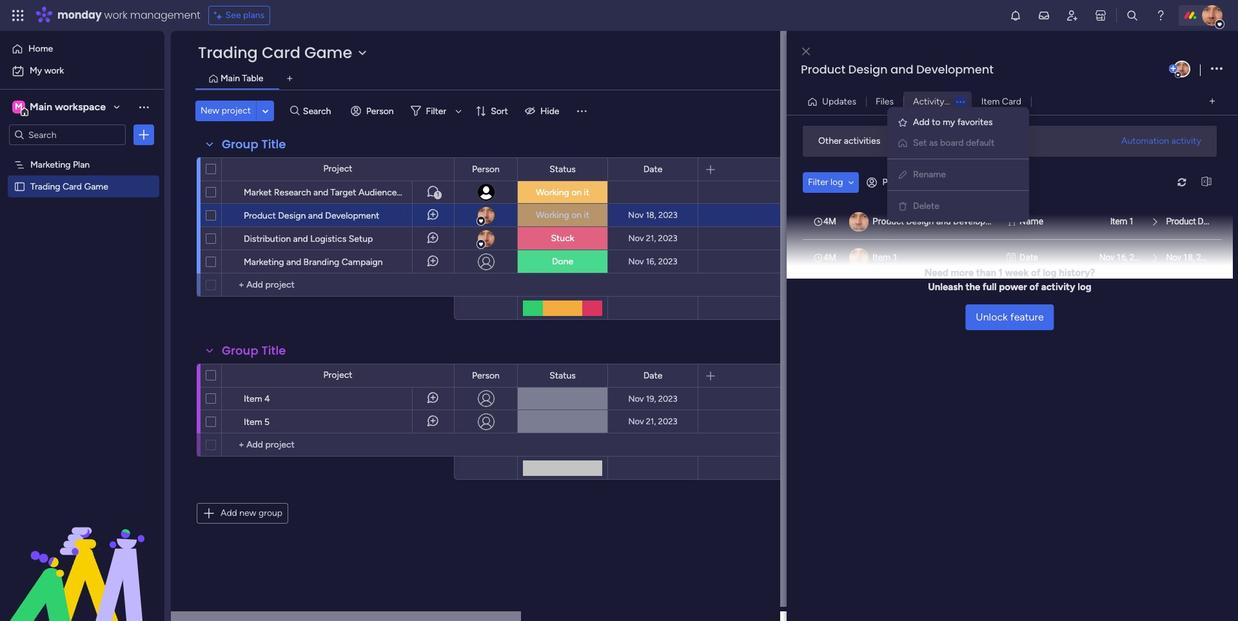 Task type: locate. For each thing, give the bounding box(es) containing it.
2 person field from the top
[[469, 369, 503, 383]]

product design and
[[1167, 216, 1239, 226]]

1 horizontal spatial item 1
[[1111, 216, 1135, 226]]

4m for product design and development
[[824, 216, 837, 226]]

1
[[437, 191, 439, 199], [1130, 216, 1135, 226], [893, 252, 898, 262], [999, 267, 1003, 278]]

0 vertical spatial item 1
[[1111, 216, 1135, 226]]

Status field
[[547, 162, 579, 176], [547, 369, 579, 383]]

0 horizontal spatial trading
[[30, 181, 60, 192]]

group down project
[[222, 136, 259, 152]]

add left to
[[914, 117, 930, 128]]

the
[[966, 281, 981, 293]]

angle down image
[[849, 178, 855, 187]]

1 it from the top
[[584, 187, 590, 198]]

market research and target audience analysis
[[244, 187, 432, 198]]

Person field
[[469, 162, 503, 176], [469, 369, 503, 383]]

2 group from the top
[[222, 343, 259, 359]]

1 vertical spatial group title field
[[219, 343, 289, 359]]

1 vertical spatial title
[[262, 343, 286, 359]]

2 project from the top
[[324, 370, 353, 381]]

rename menu item
[[898, 167, 1019, 183]]

1 vertical spatial card
[[1003, 96, 1022, 107]]

main left table
[[221, 73, 240, 84]]

0 vertical spatial + add project text field
[[228, 277, 448, 293]]

trading up the main table
[[198, 42, 258, 63]]

list box containing 4m
[[803, 203, 1239, 275]]

history?
[[1060, 267, 1096, 278]]

1 horizontal spatial filter
[[808, 176, 829, 187]]

main inside workspace selection element
[[30, 101, 52, 113]]

group title down angle down icon on the top of page
[[222, 136, 286, 152]]

work right my
[[44, 65, 64, 76]]

list box
[[0, 151, 165, 371], [803, 203, 1239, 275]]

2 group title from the top
[[222, 343, 286, 359]]

menu image
[[575, 105, 588, 117]]

2 horizontal spatial log
[[1078, 281, 1092, 293]]

1 project from the top
[[324, 163, 353, 174]]

1 horizontal spatial work
[[104, 8, 127, 23]]

project
[[222, 105, 251, 116]]

stuck
[[551, 233, 575, 244]]

person button up delete 'image'
[[862, 172, 918, 193]]

main inside button
[[221, 73, 240, 84]]

1 vertical spatial 21,
[[646, 417, 656, 426]]

nov 21, 2023
[[629, 234, 678, 243], [629, 417, 678, 426]]

0 vertical spatial nov 21, 2023
[[629, 234, 678, 243]]

main table tab list
[[196, 68, 1213, 90]]

activity
[[1172, 135, 1202, 146], [1042, 281, 1076, 293]]

2 group title field from the top
[[219, 343, 289, 359]]

0 horizontal spatial person button
[[346, 101, 402, 121]]

option
[[0, 153, 165, 155]]

0 vertical spatial group title
[[222, 136, 286, 152]]

product design and development
[[801, 61, 994, 77], [244, 210, 380, 221], [873, 216, 1007, 226]]

0 horizontal spatial log
[[831, 176, 844, 187]]

1 horizontal spatial card
[[262, 42, 301, 63]]

product down close image
[[801, 61, 846, 77]]

setup
[[349, 234, 373, 245]]

filter for filter
[[426, 105, 447, 116]]

0 vertical spatial 18,
[[646, 210, 657, 220]]

1 person field from the top
[[469, 162, 503, 176]]

1 horizontal spatial trading
[[198, 42, 258, 63]]

1 horizontal spatial list box
[[803, 203, 1239, 275]]

2 date field from the top
[[640, 369, 666, 383]]

trading card game
[[198, 42, 352, 63], [30, 181, 108, 192]]

card for trading card game button at top left
[[262, 42, 301, 63]]

1 status from the top
[[550, 164, 576, 175]]

0 vertical spatial 4m
[[824, 216, 837, 226]]

group title field down angle down icon on the top of page
[[219, 136, 289, 153]]

1 vertical spatial item 1
[[873, 252, 898, 262]]

group title for status
[[222, 343, 286, 359]]

0 vertical spatial working
[[536, 187, 570, 198]]

public board image
[[14, 180, 26, 192]]

1 horizontal spatial marketing
[[244, 257, 284, 268]]

0 horizontal spatial list box
[[0, 151, 165, 371]]

target
[[331, 187, 356, 198]]

1 date field from the top
[[640, 162, 666, 176]]

product design and development up files on the top of the page
[[801, 61, 994, 77]]

1 vertical spatial status
[[550, 370, 576, 381]]

0 vertical spatial add
[[914, 117, 930, 128]]

files
[[876, 96, 894, 107]]

filter inside button
[[808, 176, 829, 187]]

0 horizontal spatial 18,
[[646, 210, 657, 220]]

add to my favorites image
[[898, 117, 908, 128]]

+ Add project text field
[[228, 277, 448, 293], [228, 437, 448, 453]]

trading
[[198, 42, 258, 63], [30, 181, 60, 192]]

1 vertical spatial date
[[1020, 252, 1039, 262]]

options image down the workspace options icon
[[137, 128, 150, 141]]

1 vertical spatial 4m
[[824, 252, 837, 262]]

1 vertical spatial person field
[[469, 369, 503, 383]]

options image
[[952, 98, 971, 105], [137, 128, 150, 141]]

add left 'new'
[[221, 508, 237, 519]]

of right the 'week'
[[1032, 267, 1041, 278]]

1 group title from the top
[[222, 136, 286, 152]]

product down the refresh icon
[[1167, 216, 1196, 226]]

add view image
[[1210, 97, 1216, 106]]

0 vertical spatial nov 18, 2023
[[628, 210, 678, 220]]

card inside button
[[1003, 96, 1022, 107]]

person field for status
[[469, 162, 503, 176]]

item 4
[[244, 394, 270, 405]]

1 horizontal spatial activity
[[1172, 135, 1202, 146]]

group title
[[222, 136, 286, 152], [222, 343, 286, 359]]

date
[[644, 164, 663, 175], [1020, 252, 1039, 262], [644, 370, 663, 381]]

main for main workspace
[[30, 101, 52, 113]]

0 horizontal spatial nov 18, 2023
[[628, 210, 678, 220]]

product design and development up 'distribution and logistics setup'
[[244, 210, 380, 221]]

1 vertical spatial group
[[222, 343, 259, 359]]

activity log button
[[904, 91, 972, 112]]

4m
[[824, 216, 837, 226], [824, 252, 837, 262]]

1 vertical spatial options image
[[137, 128, 150, 141]]

filter left angle down image
[[808, 176, 829, 187]]

1 vertical spatial marketing
[[244, 257, 284, 268]]

unleash
[[929, 281, 964, 293]]

week
[[1005, 267, 1029, 278]]

development
[[917, 61, 994, 77], [325, 210, 380, 221], [954, 216, 1007, 226]]

0 vertical spatial filter
[[426, 105, 447, 116]]

default
[[966, 137, 995, 148]]

filter
[[426, 105, 447, 116], [808, 176, 829, 187]]

marketing plan
[[30, 159, 90, 170]]

marketing down the "distribution"
[[244, 257, 284, 268]]

0 vertical spatial group title field
[[219, 136, 289, 153]]

0 horizontal spatial nov 16, 2023
[[629, 257, 678, 266]]

notifications image
[[1010, 9, 1023, 22]]

1 group from the top
[[222, 136, 259, 152]]

project
[[324, 163, 353, 174], [324, 370, 353, 381]]

filter for filter log
[[808, 176, 829, 187]]

options image up add to my favorites
[[952, 98, 971, 105]]

0 vertical spatial it
[[584, 187, 590, 198]]

rename image
[[898, 170, 908, 180]]

1 vertical spatial game
[[84, 181, 108, 192]]

new
[[240, 508, 256, 519]]

item 1
[[1111, 216, 1135, 226], [873, 252, 898, 262]]

update feed image
[[1038, 9, 1051, 22]]

tab
[[280, 68, 300, 89]]

monday marketplace image
[[1095, 9, 1108, 22]]

hide button
[[520, 101, 567, 121]]

design down research at top
[[278, 210, 306, 221]]

design
[[849, 61, 888, 77], [278, 210, 306, 221], [907, 216, 934, 226], [1198, 216, 1224, 226]]

1 vertical spatial on
[[572, 210, 582, 221]]

0 vertical spatial main
[[221, 73, 240, 84]]

2 4m from the top
[[824, 252, 837, 262]]

product design and development down delete
[[873, 216, 1007, 226]]

research
[[274, 187, 311, 198]]

0 horizontal spatial filter
[[426, 105, 447, 116]]

my
[[30, 65, 42, 76]]

2 working on it from the top
[[536, 210, 590, 221]]

lottie animation element
[[0, 491, 165, 621]]

menu
[[888, 107, 1030, 222]]

product design and development inside field
[[801, 61, 994, 77]]

1 vertical spatial + add project text field
[[228, 437, 448, 453]]

product design and development inside list box
[[873, 216, 1007, 226]]

close image
[[803, 47, 810, 56]]

1 group title field from the top
[[219, 136, 289, 153]]

filter left arrow down icon
[[426, 105, 447, 116]]

1 horizontal spatial 18,
[[1184, 252, 1195, 262]]

card down product design and development field
[[1003, 96, 1022, 107]]

1 vertical spatial it
[[584, 210, 590, 221]]

on
[[572, 187, 582, 198], [572, 210, 582, 221]]

item
[[982, 96, 1000, 107], [1111, 216, 1128, 226], [873, 252, 891, 262], [244, 394, 262, 405], [244, 417, 262, 428]]

0 vertical spatial title
[[262, 136, 286, 152]]

marketing left the plan
[[30, 159, 71, 170]]

set as board default image
[[898, 138, 908, 148]]

dapulse text column image
[[1007, 215, 1017, 228]]

title
[[262, 136, 286, 152], [262, 343, 286, 359]]

1 vertical spatial add
[[221, 508, 237, 519]]

working
[[536, 187, 570, 198], [536, 210, 570, 221]]

game down the plan
[[84, 181, 108, 192]]

0 vertical spatial status
[[550, 164, 576, 175]]

of right power on the top right
[[1030, 281, 1040, 293]]

2 status from the top
[[550, 370, 576, 381]]

Product Design and Development field
[[798, 61, 1167, 78]]

2 vertical spatial log
[[1078, 281, 1092, 293]]

workspace selection element
[[12, 99, 108, 116]]

0 horizontal spatial work
[[44, 65, 64, 76]]

0 vertical spatial status field
[[547, 162, 579, 176]]

development up setup
[[325, 210, 380, 221]]

v2 search image
[[290, 104, 300, 118]]

1 on from the top
[[572, 187, 582, 198]]

plan
[[73, 159, 90, 170]]

main for main table
[[221, 73, 240, 84]]

1 vertical spatial trading
[[30, 181, 60, 192]]

filter inside popup button
[[426, 105, 447, 116]]

sort
[[491, 105, 508, 116]]

nov 16, 2023
[[1100, 252, 1149, 262], [629, 257, 678, 266]]

1 status field from the top
[[547, 162, 579, 176]]

set
[[914, 137, 928, 148]]

trading card game up add view icon
[[198, 42, 352, 63]]

1 vertical spatial work
[[44, 65, 64, 76]]

group up item 4
[[222, 343, 259, 359]]

0 vertical spatial person field
[[469, 162, 503, 176]]

trading right public board image
[[30, 181, 60, 192]]

title for date
[[262, 343, 286, 359]]

product
[[801, 61, 846, 77], [244, 210, 276, 221], [873, 216, 905, 226], [1167, 216, 1196, 226]]

16,
[[1117, 252, 1128, 262], [646, 257, 656, 266]]

new project
[[201, 105, 251, 116]]

1 vertical spatial working on it
[[536, 210, 590, 221]]

1 vertical spatial 18,
[[1184, 252, 1195, 262]]

1 horizontal spatial game
[[305, 42, 352, 63]]

person button right "search" field
[[346, 101, 402, 121]]

5
[[265, 417, 270, 428]]

1 nov 21, 2023 from the top
[[629, 234, 678, 243]]

title up 4
[[262, 343, 286, 359]]

0 vertical spatial project
[[324, 163, 353, 174]]

working on it
[[536, 187, 590, 198], [536, 210, 590, 221]]

title down angle down icon on the top of page
[[262, 136, 286, 152]]

design up files on the top of the page
[[849, 61, 888, 77]]

Search in workspace field
[[27, 127, 108, 142]]

game up "search" field
[[305, 42, 352, 63]]

0 horizontal spatial 16,
[[646, 257, 656, 266]]

main workspace
[[30, 101, 106, 113]]

1 vertical spatial working
[[536, 210, 570, 221]]

1 title from the top
[[262, 136, 286, 152]]

1 vertical spatial group title
[[222, 343, 286, 359]]

1 horizontal spatial add
[[914, 117, 930, 128]]

0 horizontal spatial trading card game
[[30, 181, 108, 192]]

of
[[1032, 267, 1041, 278], [1030, 281, 1040, 293]]

log left history?
[[1043, 267, 1057, 278]]

card down the plan
[[63, 181, 82, 192]]

0 vertical spatial card
[[262, 42, 301, 63]]

1 vertical spatial of
[[1030, 281, 1040, 293]]

see plans
[[226, 10, 265, 21]]

0 vertical spatial activity
[[1172, 135, 1202, 146]]

group title field up item 4
[[219, 343, 289, 359]]

product down delete 'image'
[[873, 216, 905, 226]]

add view image
[[287, 74, 293, 84]]

0 horizontal spatial marketing
[[30, 159, 71, 170]]

product down the market in the left top of the page
[[244, 210, 276, 221]]

group
[[259, 508, 283, 519]]

1 inside the need more than 1 week of log history? unleash the full power of activity log
[[999, 267, 1003, 278]]

unlock feature button
[[966, 304, 1055, 330]]

2 on from the top
[[572, 210, 582, 221]]

1 horizontal spatial options image
[[952, 98, 971, 105]]

work inside option
[[44, 65, 64, 76]]

branding
[[304, 257, 340, 268]]

game
[[305, 42, 352, 63], [84, 181, 108, 192]]

1 vertical spatial nov 18, 2023
[[1167, 252, 1216, 262]]

0 horizontal spatial card
[[63, 181, 82, 192]]

add
[[914, 117, 930, 128], [221, 508, 237, 519]]

Group Title field
[[219, 136, 289, 153], [219, 343, 289, 359]]

main
[[221, 73, 240, 84], [30, 101, 52, 113]]

Date field
[[640, 162, 666, 176], [640, 369, 666, 383]]

group for date
[[222, 136, 259, 152]]

add inside menu
[[914, 117, 930, 128]]

2 nov 21, 2023 from the top
[[629, 417, 678, 426]]

0 vertical spatial trading card game
[[198, 42, 352, 63]]

1 horizontal spatial main
[[221, 73, 240, 84]]

1 vertical spatial log
[[1043, 267, 1057, 278]]

0 horizontal spatial main
[[30, 101, 52, 113]]

options image inside activity log button
[[952, 98, 971, 105]]

new project button
[[196, 101, 256, 121]]

james peterson image
[[1203, 5, 1223, 26]]

1 4m from the top
[[824, 216, 837, 226]]

development up log
[[917, 61, 994, 77]]

activity down history?
[[1042, 281, 1076, 293]]

2 horizontal spatial card
[[1003, 96, 1022, 107]]

workspace options image
[[137, 100, 150, 113]]

activity right automation at top
[[1172, 135, 1202, 146]]

management
[[130, 8, 200, 23]]

group title field for status
[[219, 136, 289, 153]]

1 vertical spatial filter
[[808, 176, 829, 187]]

0 vertical spatial options image
[[952, 98, 971, 105]]

1 vertical spatial status field
[[547, 369, 579, 383]]

2 21, from the top
[[646, 417, 656, 426]]

home option
[[8, 39, 157, 59]]

group title up item 4
[[222, 343, 286, 359]]

work right monday
[[104, 8, 127, 23]]

0 vertical spatial marketing
[[30, 159, 71, 170]]

0 horizontal spatial activity
[[1042, 281, 1076, 293]]

0 vertical spatial log
[[831, 176, 844, 187]]

0 vertical spatial 21,
[[646, 234, 656, 243]]

nov
[[628, 210, 644, 220], [629, 234, 644, 243], [1100, 252, 1115, 262], [1167, 252, 1182, 262], [629, 257, 644, 266], [629, 394, 644, 404], [629, 417, 644, 426]]

activity inside automation activity "button"
[[1172, 135, 1202, 146]]

sort button
[[470, 101, 516, 121]]

0 vertical spatial person button
[[346, 101, 402, 121]]

2 vertical spatial card
[[63, 181, 82, 192]]

home
[[28, 43, 53, 54]]

0 vertical spatial work
[[104, 8, 127, 23]]

1 vertical spatial main
[[30, 101, 52, 113]]

log left angle down image
[[831, 176, 844, 187]]

filter log
[[808, 176, 844, 187]]

card up add view icon
[[262, 42, 301, 63]]

trading card game down marketing plan
[[30, 181, 108, 192]]

2 title from the top
[[262, 343, 286, 359]]

other
[[819, 135, 842, 146]]

log down history?
[[1078, 281, 1092, 293]]

export to excel image
[[1197, 177, 1218, 187]]

main right workspace icon on the top of the page
[[30, 101, 52, 113]]

0 vertical spatial on
[[572, 187, 582, 198]]

list box containing marketing plan
[[0, 151, 165, 371]]

add inside button
[[221, 508, 237, 519]]



Task type: describe. For each thing, give the bounding box(es) containing it.
arrow down image
[[451, 103, 467, 119]]

new
[[201, 105, 220, 116]]

work for monday
[[104, 8, 127, 23]]

Search field
[[300, 102, 339, 120]]

0 vertical spatial date
[[644, 164, 663, 175]]

campaign
[[342, 257, 383, 268]]

1 horizontal spatial nov 16, 2023
[[1100, 252, 1149, 262]]

automation activity
[[1122, 135, 1202, 146]]

item 5
[[244, 417, 270, 428]]

18, inside list box
[[1184, 252, 1195, 262]]

menu containing add to my favorites
[[888, 107, 1030, 222]]

delete image
[[898, 201, 908, 212]]

power
[[1000, 281, 1028, 293]]

plans
[[243, 10, 265, 21]]

0 vertical spatial trading
[[198, 42, 258, 63]]

marketing for marketing and branding campaign
[[244, 257, 284, 268]]

log
[[947, 96, 963, 107]]

1 working on it from the top
[[536, 187, 590, 198]]

add to my favorites
[[914, 117, 993, 128]]

project for date
[[324, 163, 353, 174]]

home link
[[8, 39, 157, 59]]

nov 19, 2023
[[629, 394, 678, 404]]

options image
[[1212, 60, 1223, 78]]

refresh image
[[1172, 177, 1193, 187]]

2 vertical spatial date
[[644, 370, 663, 381]]

1 + add project text field from the top
[[228, 277, 448, 293]]

audience
[[359, 187, 397, 198]]

help image
[[1155, 9, 1168, 22]]

design inside field
[[849, 61, 888, 77]]

updates
[[823, 96, 857, 107]]

other activities
[[819, 135, 881, 146]]

see plans button
[[208, 6, 270, 25]]

add new group
[[221, 508, 283, 519]]

0 horizontal spatial item 1
[[873, 252, 898, 262]]

delete
[[914, 201, 940, 212]]

log inside button
[[831, 176, 844, 187]]

item card button
[[972, 91, 1032, 112]]

item card
[[982, 96, 1022, 107]]

hide
[[541, 105, 560, 116]]

search everything image
[[1127, 9, 1139, 22]]

distribution
[[244, 234, 291, 245]]

main table
[[221, 73, 264, 84]]

person field for date
[[469, 369, 503, 383]]

marketing for marketing plan
[[30, 159, 71, 170]]

work for my
[[44, 65, 64, 76]]

add for add to my favorites
[[914, 117, 930, 128]]

as
[[930, 137, 939, 148]]

dapulse date column image
[[1007, 251, 1016, 264]]

2 it from the top
[[584, 210, 590, 221]]

1 vertical spatial person button
[[862, 172, 918, 193]]

1 inside button
[[437, 191, 439, 199]]

group title field for date
[[219, 343, 289, 359]]

see
[[226, 10, 241, 21]]

updates button
[[803, 91, 866, 112]]

dapulse addbtn image
[[1170, 65, 1178, 73]]

1 horizontal spatial log
[[1043, 267, 1057, 278]]

add for add new group
[[221, 508, 237, 519]]

invite members image
[[1067, 9, 1079, 22]]

game inside list box
[[84, 181, 108, 192]]

monday work management
[[57, 8, 200, 23]]

analysis
[[399, 187, 432, 198]]

title for status
[[262, 136, 286, 152]]

activities
[[844, 135, 881, 146]]

set as board default menu item
[[898, 135, 1019, 151]]

activity log
[[914, 96, 963, 107]]

design down export to excel icon
[[1198, 216, 1224, 226]]

4m for item 1
[[824, 252, 837, 262]]

1 horizontal spatial 16,
[[1117, 252, 1128, 262]]

done
[[552, 256, 574, 267]]

favorites
[[958, 117, 993, 128]]

1 21, from the top
[[646, 234, 656, 243]]

rename
[[914, 169, 946, 180]]

activity
[[914, 96, 945, 107]]

name
[[1020, 216, 1044, 226]]

need more than 1 week of log history? unleash the full power of activity log
[[925, 267, 1096, 293]]

project for status
[[324, 370, 353, 381]]

development down delete menu item
[[954, 216, 1007, 226]]

marketing and branding campaign
[[244, 257, 383, 268]]

workspace image
[[12, 100, 25, 114]]

logistics
[[310, 234, 347, 245]]

automation activity button
[[1117, 131, 1207, 151]]

add new group button
[[197, 503, 288, 524]]

2 status field from the top
[[547, 369, 579, 383]]

2 working from the top
[[536, 210, 570, 221]]

files button
[[866, 91, 904, 112]]

design down delete
[[907, 216, 934, 226]]

card for item card button
[[1003, 96, 1022, 107]]

than
[[977, 267, 997, 278]]

2 + add project text field from the top
[[228, 437, 448, 453]]

monday
[[57, 8, 102, 23]]

my
[[943, 117, 956, 128]]

automation
[[1122, 135, 1170, 146]]

trading card game button
[[196, 42, 373, 63]]

table
[[242, 73, 264, 84]]

group for status
[[222, 343, 259, 359]]

full
[[983, 281, 997, 293]]

tab inside main table tab list
[[280, 68, 300, 89]]

19,
[[646, 394, 656, 404]]

select product image
[[12, 9, 25, 22]]

item inside button
[[982, 96, 1000, 107]]

filter button
[[406, 101, 467, 121]]

unlock
[[976, 311, 1008, 323]]

unlock feature
[[976, 311, 1044, 323]]

feature
[[1011, 311, 1044, 323]]

1 working from the top
[[536, 187, 570, 198]]

board
[[941, 137, 964, 148]]

my work
[[30, 65, 64, 76]]

4
[[265, 394, 270, 405]]

delete menu item
[[898, 199, 1019, 214]]

market
[[244, 187, 272, 198]]

filter log button
[[803, 172, 860, 193]]

0 horizontal spatial options image
[[137, 128, 150, 141]]

distribution and logistics setup
[[244, 234, 373, 245]]

activity inside the need more than 1 week of log history? unleash the full power of activity log
[[1042, 281, 1076, 293]]

1 vertical spatial trading card game
[[30, 181, 108, 192]]

0 vertical spatial game
[[305, 42, 352, 63]]

development inside field
[[917, 61, 994, 77]]

group title for date
[[222, 136, 286, 152]]

need
[[925, 267, 949, 278]]

more
[[951, 267, 974, 278]]

1 button
[[412, 181, 454, 204]]

my work link
[[8, 61, 157, 81]]

and inside field
[[891, 61, 914, 77]]

workspace
[[55, 101, 106, 113]]

product inside field
[[801, 61, 846, 77]]

main table button
[[217, 72, 267, 86]]

0 vertical spatial of
[[1032, 267, 1041, 278]]

lottie animation image
[[0, 491, 165, 621]]

to
[[932, 117, 941, 128]]

set as board default
[[914, 137, 995, 148]]

m
[[15, 101, 23, 112]]

1 horizontal spatial trading card game
[[198, 42, 352, 63]]

my work option
[[8, 61, 157, 81]]

angle down image
[[262, 106, 269, 116]]



Task type: vqa. For each thing, say whether or not it's contained in the screenshot.
the 4M
yes



